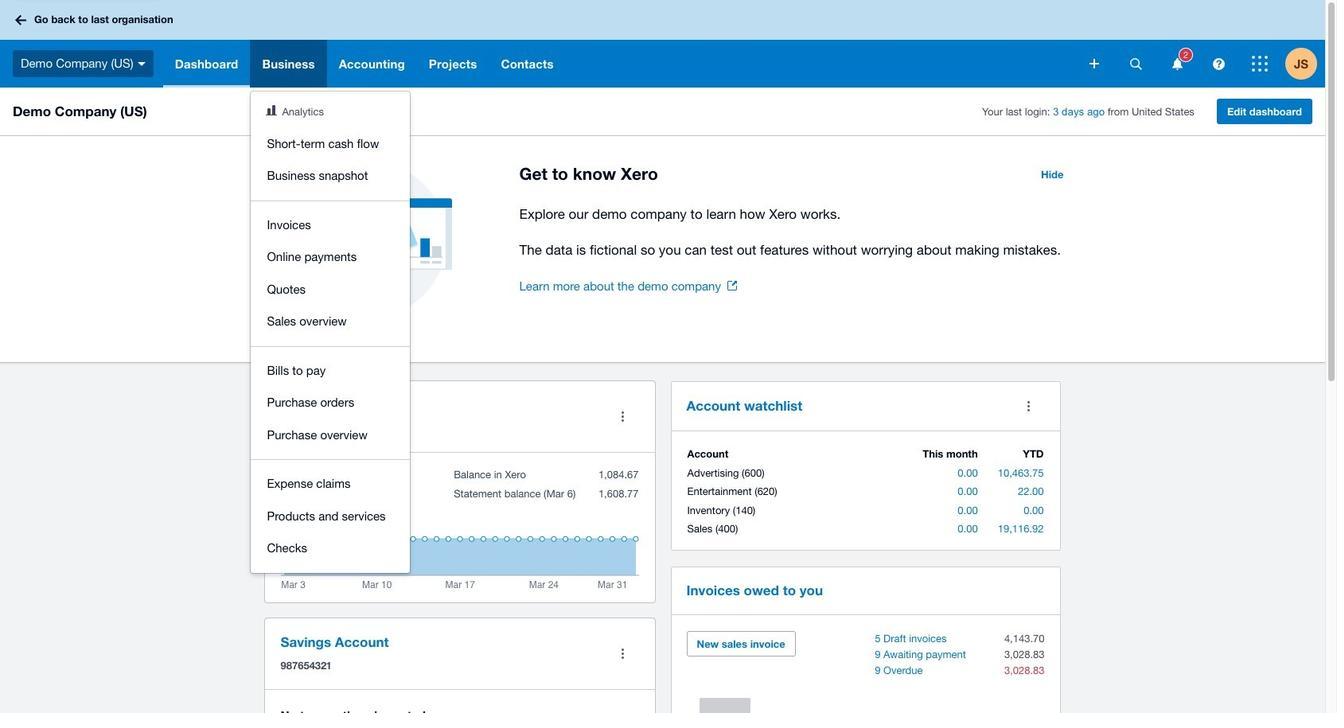 Task type: locate. For each thing, give the bounding box(es) containing it.
svg image
[[1172, 58, 1182, 70], [1090, 59, 1099, 68]]

group
[[251, 92, 410, 573]]

accounts watchlist options image
[[1013, 390, 1045, 422]]

list box
[[251, 92, 410, 573]]

intro banner body element
[[519, 203, 1073, 261]]

svg image
[[15, 15, 26, 25], [1252, 56, 1268, 72], [1130, 58, 1142, 70], [1213, 58, 1224, 70], [137, 62, 145, 66]]

banner
[[0, 0, 1325, 573]]



Task type: describe. For each thing, give the bounding box(es) containing it.
header chart image
[[266, 105, 277, 115]]

1 horizontal spatial svg image
[[1172, 58, 1182, 70]]

0 horizontal spatial svg image
[[1090, 59, 1099, 68]]



Task type: vqa. For each thing, say whether or not it's contained in the screenshot.
Add Details link for 59.55
no



